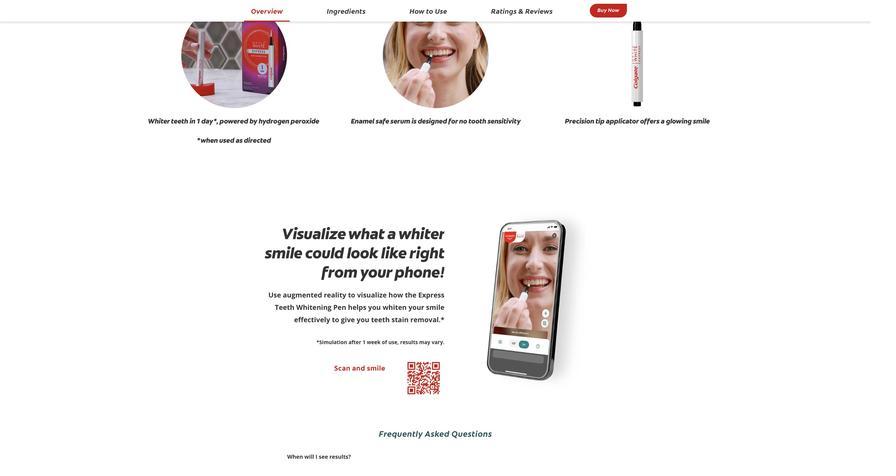 Task type: vqa. For each thing, say whether or not it's contained in the screenshot.
Dental associated with Van
no



Task type: locate. For each thing, give the bounding box(es) containing it.
0 horizontal spatial a
[[387, 224, 396, 244]]

1 vertical spatial use
[[268, 290, 281, 300]]

your up the visualize
[[360, 262, 392, 283]]

buy now button
[[590, 4, 627, 18]]

0 horizontal spatial your
[[360, 262, 392, 283]]

ingredients
[[327, 6, 366, 15]]

use right how
[[435, 6, 447, 15]]

to
[[426, 6, 433, 15], [348, 290, 355, 300], [332, 315, 339, 324]]

vary.
[[432, 339, 445, 346]]

a
[[661, 117, 665, 126], [387, 224, 396, 244]]

directed
[[244, 136, 271, 145]]

a right what
[[387, 224, 396, 244]]

the
[[405, 290, 417, 300]]

a right offers
[[661, 117, 665, 126]]

1 vertical spatial to
[[348, 290, 355, 300]]

a inside "visualize what a whiter smile could look like right from your phone!"
[[387, 224, 396, 244]]

to up helps
[[348, 290, 355, 300]]

to right how
[[426, 6, 433, 15]]

used
[[219, 136, 234, 145]]

0 vertical spatial teeth
[[171, 117, 188, 126]]

teeth
[[171, 117, 188, 126], [371, 315, 390, 324]]

enamel safe serum is designed for no tooth sensitivity
[[351, 117, 521, 126]]

visualize
[[357, 290, 387, 300]]

express pen whitening kit image
[[181, 2, 287, 108]]

1 right in
[[197, 117, 200, 126]]

how to use
[[410, 6, 447, 15]]

your down the at the left bottom of page
[[409, 303, 424, 312]]

by
[[250, 117, 257, 126]]

1 right after
[[363, 339, 366, 346]]

results
[[400, 339, 418, 346]]

express pen image
[[585, 2, 690, 108]]

when
[[287, 453, 303, 461]]

when will i see results?
[[287, 453, 351, 461]]

1 horizontal spatial 1
[[363, 339, 366, 346]]

1 horizontal spatial teeth
[[371, 315, 390, 324]]

results?
[[330, 453, 351, 461]]

1
[[197, 117, 200, 126], [363, 339, 366, 346]]

visualize what a whiter smile could look like right from your phone!
[[265, 224, 445, 283]]

use,
[[388, 339, 399, 346]]

designed
[[418, 117, 447, 126]]

use
[[435, 6, 447, 15], [268, 290, 281, 300]]

could
[[305, 243, 344, 263]]

give
[[341, 315, 355, 324]]

overview button
[[244, 4, 290, 22]]

for
[[448, 117, 458, 126]]

pen
[[333, 303, 346, 312]]

0 vertical spatial a
[[661, 117, 665, 126]]

removal.*
[[411, 315, 445, 324]]

to left give
[[332, 315, 339, 324]]

precision tip applicator offers a glowing smile
[[565, 117, 710, 126]]

helps
[[348, 303, 366, 312]]

*simulation after 1 week of use, results may vary.
[[317, 339, 445, 346]]

smile inside "visualize what a whiter smile could look like right from your phone!"
[[265, 243, 302, 263]]

1 vertical spatial you
[[357, 315, 369, 324]]

of
[[382, 339, 387, 346]]

frequently
[[379, 428, 423, 439]]

1 vertical spatial your
[[409, 303, 424, 312]]

from
[[322, 262, 357, 283]]

week
[[367, 339, 381, 346]]

1 horizontal spatial to
[[348, 290, 355, 300]]

1 horizontal spatial use
[[435, 6, 447, 15]]

woman using express whitening pen image
[[383, 2, 489, 108]]

teeth left in
[[171, 117, 188, 126]]

your
[[360, 262, 392, 283], [409, 303, 424, 312]]

0 horizontal spatial teeth
[[171, 117, 188, 126]]

in
[[190, 117, 195, 126]]

scan and smile
[[334, 366, 385, 372]]

1 horizontal spatial your
[[409, 303, 424, 312]]

overview
[[251, 6, 283, 15]]

applicator
[[606, 117, 639, 126]]

your inside "visualize what a whiter smile could look like right from your phone!"
[[360, 262, 392, 283]]

use augmented reality to visualize how the express teeth whitening pen helps you whiten your smile effectively to give you teeth stain removal.*
[[268, 290, 445, 324]]

0 vertical spatial your
[[360, 262, 392, 283]]

visualize
[[282, 224, 346, 244]]

1 horizontal spatial a
[[661, 117, 665, 126]]

to inside button
[[426, 6, 433, 15]]

like
[[381, 243, 406, 263]]

1 vertical spatial teeth
[[371, 315, 390, 324]]

smile
[[693, 117, 710, 126], [265, 243, 302, 263], [426, 303, 445, 312], [367, 366, 385, 372]]

you
[[368, 303, 381, 312], [357, 315, 369, 324]]

tooth
[[469, 117, 486, 126]]

2 vertical spatial to
[[332, 315, 339, 324]]

teeth down whiten
[[371, 315, 390, 324]]

after
[[349, 339, 361, 346]]

2 horizontal spatial to
[[426, 6, 433, 15]]

how
[[389, 290, 403, 300]]

ratings & reviews
[[491, 6, 553, 15]]

use up teeth
[[268, 290, 281, 300]]

as
[[236, 136, 242, 145]]

will
[[304, 453, 314, 461]]

1 vertical spatial a
[[387, 224, 396, 244]]

0 horizontal spatial use
[[268, 290, 281, 300]]

frequently asked questions
[[379, 428, 492, 439]]

0 vertical spatial use
[[435, 6, 447, 15]]

*when
[[197, 136, 218, 145]]

phone!
[[395, 262, 445, 283]]

you down the visualize
[[368, 303, 381, 312]]

you down helps
[[357, 315, 369, 324]]

phone mockup image
[[475, 198, 602, 404]]

0 vertical spatial to
[[426, 6, 433, 15]]

0 vertical spatial 1
[[197, 117, 200, 126]]

precision
[[565, 117, 594, 126]]



Task type: describe. For each thing, give the bounding box(es) containing it.
hydrogen
[[259, 117, 289, 126]]

buy
[[598, 6, 607, 13]]

tip
[[596, 117, 605, 126]]

ratings & reviews button
[[484, 4, 560, 19]]

0 horizontal spatial 1
[[197, 117, 200, 126]]

safe
[[376, 117, 389, 126]]

effectively
[[294, 315, 330, 324]]

teeth
[[275, 303, 295, 312]]

smile inside use augmented reality to visualize how the express teeth whitening pen helps you whiten your smile effectively to give you teeth stain removal.*
[[426, 303, 445, 312]]

1 vertical spatial 1
[[363, 339, 366, 346]]

scan
[[334, 366, 351, 372]]

glowing
[[666, 117, 692, 126]]

asked
[[425, 428, 450, 439]]

whiter
[[399, 224, 445, 244]]

qr  code image
[[403, 358, 445, 399]]

&
[[519, 6, 524, 15]]

may
[[419, 339, 430, 346]]

whiten
[[383, 303, 407, 312]]

look
[[347, 243, 378, 263]]

*when used as directed
[[197, 136, 271, 145]]

augmented
[[283, 290, 322, 300]]

0 horizontal spatial to
[[332, 315, 339, 324]]

day*,
[[201, 117, 218, 126]]

is
[[412, 117, 416, 126]]

serum
[[390, 117, 410, 126]]

use inside use augmented reality to visualize how the express teeth whitening pen helps you whiten your smile effectively to give you teeth stain removal.*
[[268, 290, 281, 300]]

use inside button
[[435, 6, 447, 15]]

see
[[319, 453, 328, 461]]

no
[[459, 117, 467, 126]]

how to use button
[[403, 4, 454, 19]]

now
[[608, 6, 619, 13]]

powered
[[220, 117, 248, 126]]

ratings
[[491, 6, 517, 15]]

right
[[409, 243, 445, 263]]

0 vertical spatial you
[[368, 303, 381, 312]]

whiter
[[148, 117, 170, 126]]

whitening
[[296, 303, 332, 312]]

offers
[[640, 117, 660, 126]]

enamel
[[351, 117, 374, 126]]

reality
[[324, 290, 346, 300]]

questions
[[452, 428, 492, 439]]

peroxide
[[291, 117, 319, 126]]

express
[[418, 290, 445, 300]]

and
[[352, 366, 365, 372]]

how
[[410, 6, 425, 15]]

*simulation
[[317, 339, 347, 346]]

what
[[349, 224, 384, 244]]

buy now
[[598, 6, 619, 13]]

sensitivity
[[488, 117, 521, 126]]

whiter teeth in 1 day*, powered by hydrogen peroxide
[[148, 117, 320, 126]]

reviews
[[525, 6, 553, 15]]

teeth inside use augmented reality to visualize how the express teeth whitening pen helps you whiten your smile effectively to give you teeth stain removal.*
[[371, 315, 390, 324]]

your inside use augmented reality to visualize how the express teeth whitening pen helps you whiten your smile effectively to give you teeth stain removal.*
[[409, 303, 424, 312]]

ingredients button
[[320, 4, 373, 19]]

stain
[[392, 315, 409, 324]]

i
[[316, 453, 317, 461]]



